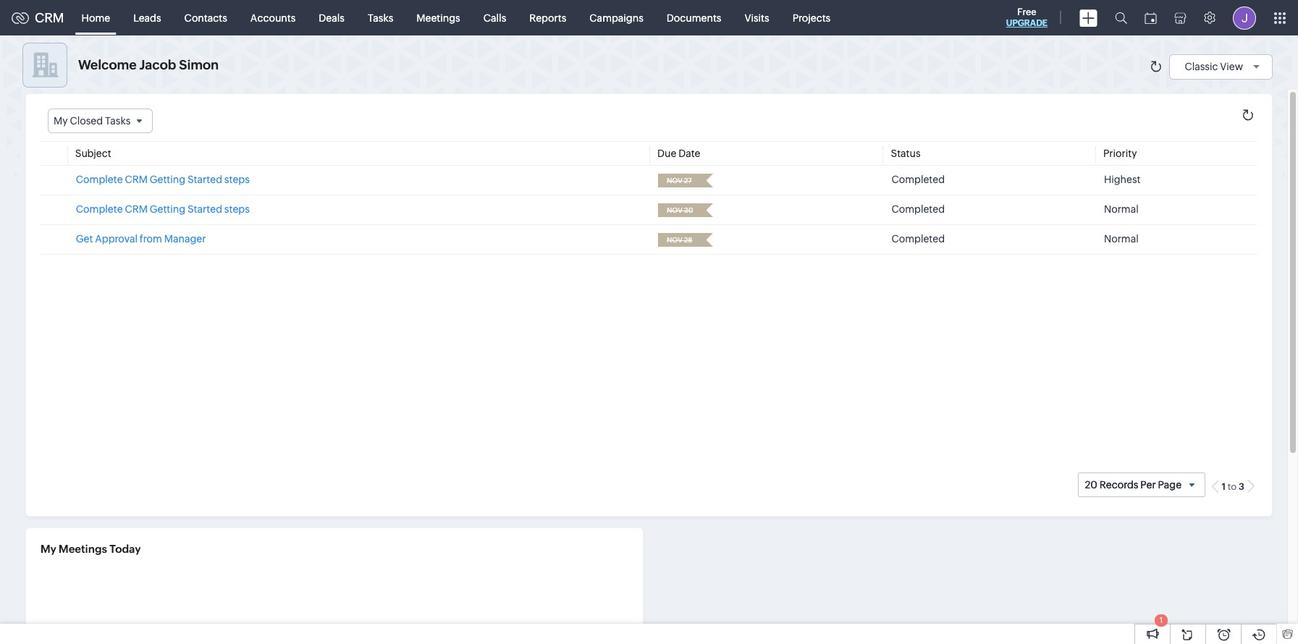Task type: locate. For each thing, give the bounding box(es) containing it.
contacts link
[[173, 0, 239, 35]]

0 vertical spatial 1
[[1222, 481, 1226, 492]]

complete crm getting started steps for highest
[[76, 174, 250, 185]]

1 vertical spatial steps
[[224, 204, 250, 215]]

meetings left today
[[59, 543, 107, 555]]

1 complete from the top
[[76, 174, 123, 185]]

1 to 3
[[1222, 481, 1244, 492]]

0 vertical spatial completed
[[891, 174, 945, 185]]

status
[[891, 148, 921, 159]]

0 horizontal spatial meetings
[[59, 543, 107, 555]]

1 completed from the top
[[891, 174, 945, 185]]

2 completed from the top
[[891, 204, 945, 215]]

2 complete crm getting started steps link from the top
[[76, 204, 250, 215]]

my closed tasks
[[54, 115, 131, 127]]

crm for normal
[[125, 204, 148, 215]]

2 normal from the top
[[1104, 233, 1139, 245]]

steps for normal
[[224, 204, 250, 215]]

welcome
[[78, 57, 137, 72]]

meetings left calls
[[416, 12, 460, 24]]

0 vertical spatial normal
[[1104, 204, 1139, 215]]

get approval from manager
[[76, 233, 206, 245]]

0 vertical spatial complete
[[76, 174, 123, 185]]

1 started from the top
[[187, 174, 222, 185]]

1 horizontal spatial tasks
[[368, 12, 393, 24]]

1 complete crm getting started steps from the top
[[76, 174, 250, 185]]

1 vertical spatial completed
[[891, 204, 945, 215]]

my meetings today
[[41, 543, 141, 555]]

completed for get approval from manager link
[[891, 233, 945, 245]]

1 vertical spatial normal
[[1104, 233, 1139, 245]]

simon
[[179, 57, 219, 72]]

1 vertical spatial my
[[41, 543, 56, 555]]

complete down subject link
[[76, 174, 123, 185]]

accounts link
[[239, 0, 307, 35]]

2 complete from the top
[[76, 204, 123, 215]]

tasks
[[368, 12, 393, 24], [105, 115, 131, 127]]

crm up get approval from manager link
[[125, 174, 148, 185]]

crm link
[[12, 10, 64, 25]]

search element
[[1106, 0, 1136, 35]]

my
[[54, 115, 68, 127], [41, 543, 56, 555]]

my for my closed tasks
[[54, 115, 68, 127]]

normal for complete crm getting started steps
[[1104, 204, 1139, 215]]

0 vertical spatial complete crm getting started steps link
[[76, 174, 250, 185]]

get approval from manager link
[[76, 233, 206, 245]]

1 vertical spatial crm
[[125, 174, 148, 185]]

2 started from the top
[[187, 204, 222, 215]]

date
[[678, 148, 700, 159]]

create menu image
[[1079, 9, 1097, 26]]

1 getting from the top
[[150, 174, 185, 185]]

projects
[[792, 12, 831, 24]]

complete for normal
[[76, 204, 123, 215]]

complete crm getting started steps link for normal
[[76, 204, 250, 215]]

1 vertical spatial complete crm getting started steps
[[76, 204, 250, 215]]

completed for the complete crm getting started steps 'link' related to highest
[[891, 174, 945, 185]]

meetings
[[416, 12, 460, 24], [59, 543, 107, 555]]

1
[[1222, 481, 1226, 492], [1160, 616, 1163, 625]]

priority
[[1103, 148, 1137, 159]]

1 vertical spatial started
[[187, 204, 222, 215]]

getting for highest
[[150, 174, 185, 185]]

tasks right closed
[[105, 115, 131, 127]]

profile image
[[1233, 6, 1256, 29]]

2 complete crm getting started steps from the top
[[76, 204, 250, 215]]

deals
[[319, 12, 345, 24]]

my inside field
[[54, 115, 68, 127]]

0 horizontal spatial 1
[[1160, 616, 1163, 625]]

My Closed Tasks field
[[48, 109, 153, 133]]

1 vertical spatial tasks
[[105, 115, 131, 127]]

status link
[[891, 148, 921, 159]]

classic view link
[[1185, 60, 1265, 72]]

tasks link
[[356, 0, 405, 35]]

2 vertical spatial completed
[[891, 233, 945, 245]]

jacob
[[139, 57, 176, 72]]

2 vertical spatial crm
[[125, 204, 148, 215]]

normal
[[1104, 204, 1139, 215], [1104, 233, 1139, 245]]

visits link
[[733, 0, 781, 35]]

1 vertical spatial getting
[[150, 204, 185, 215]]

calls link
[[472, 0, 518, 35]]

1 vertical spatial complete crm getting started steps link
[[76, 204, 250, 215]]

1 horizontal spatial meetings
[[416, 12, 460, 24]]

deals link
[[307, 0, 356, 35]]

profile element
[[1224, 0, 1265, 35]]

complete up "get"
[[76, 204, 123, 215]]

campaigns link
[[578, 0, 655, 35]]

0 vertical spatial getting
[[150, 174, 185, 185]]

3 completed from the top
[[891, 233, 945, 245]]

create menu element
[[1071, 0, 1106, 35]]

started for highest
[[187, 174, 222, 185]]

None field
[[662, 174, 696, 188], [662, 204, 696, 217], [662, 233, 696, 247], [662, 174, 696, 188], [662, 204, 696, 217], [662, 233, 696, 247]]

my for my meetings today
[[41, 543, 56, 555]]

crm up get approval from manager
[[125, 204, 148, 215]]

steps
[[224, 174, 250, 185], [224, 204, 250, 215]]

0 horizontal spatial tasks
[[105, 115, 131, 127]]

0 vertical spatial crm
[[35, 10, 64, 25]]

calls
[[483, 12, 506, 24]]

documents
[[667, 12, 721, 24]]

due date link
[[657, 148, 700, 159]]

crm right logo on the top left
[[35, 10, 64, 25]]

1 vertical spatial 1
[[1160, 616, 1163, 625]]

campaigns
[[589, 12, 643, 24]]

home link
[[70, 0, 122, 35]]

started
[[187, 174, 222, 185], [187, 204, 222, 215]]

calendar image
[[1145, 12, 1157, 24]]

complete
[[76, 174, 123, 185], [76, 204, 123, 215]]

complete crm getting started steps link
[[76, 174, 250, 185], [76, 204, 250, 215]]

complete crm getting started steps
[[76, 174, 250, 185], [76, 204, 250, 215]]

completed for the complete crm getting started steps 'link' for normal
[[891, 204, 945, 215]]

complete crm getting started steps for normal
[[76, 204, 250, 215]]

2 getting from the top
[[150, 204, 185, 215]]

subject link
[[75, 148, 111, 159]]

tasks right deals link
[[368, 12, 393, 24]]

due
[[657, 148, 676, 159]]

0 vertical spatial started
[[187, 174, 222, 185]]

approval
[[95, 233, 138, 245]]

due date
[[657, 148, 700, 159]]

0 vertical spatial tasks
[[368, 12, 393, 24]]

1 horizontal spatial 1
[[1222, 481, 1226, 492]]

1 normal from the top
[[1104, 204, 1139, 215]]

1 vertical spatial complete
[[76, 204, 123, 215]]

meetings link
[[405, 0, 472, 35]]

accounts
[[250, 12, 296, 24]]

search image
[[1115, 12, 1127, 24]]

1 steps from the top
[[224, 174, 250, 185]]

visits
[[745, 12, 769, 24]]

getting
[[150, 174, 185, 185], [150, 204, 185, 215]]

completed
[[891, 174, 945, 185], [891, 204, 945, 215], [891, 233, 945, 245]]

0 vertical spatial steps
[[224, 174, 250, 185]]

0 vertical spatial my
[[54, 115, 68, 127]]

tasks inside my closed tasks field
[[105, 115, 131, 127]]

reports
[[529, 12, 566, 24]]

crm
[[35, 10, 64, 25], [125, 174, 148, 185], [125, 204, 148, 215]]

leads
[[133, 12, 161, 24]]

1 complete crm getting started steps link from the top
[[76, 174, 250, 185]]

0 vertical spatial complete crm getting started steps
[[76, 174, 250, 185]]

2 steps from the top
[[224, 204, 250, 215]]



Task type: describe. For each thing, give the bounding box(es) containing it.
free
[[1017, 7, 1036, 17]]

started for normal
[[187, 204, 222, 215]]

1 for 1
[[1160, 616, 1163, 625]]

crm for highest
[[125, 174, 148, 185]]

1 for 1 to 3
[[1222, 481, 1226, 492]]

subject
[[75, 148, 111, 159]]

3
[[1239, 481, 1244, 492]]

home
[[82, 12, 110, 24]]

classic
[[1185, 60, 1218, 72]]

0 vertical spatial meetings
[[416, 12, 460, 24]]

normal for get approval from manager
[[1104, 233, 1139, 245]]

tasks inside 'tasks' link
[[368, 12, 393, 24]]

priority link
[[1103, 148, 1137, 159]]

closed
[[70, 115, 103, 127]]

manager
[[164, 233, 206, 245]]

contacts
[[184, 12, 227, 24]]

upgrade
[[1006, 18, 1048, 28]]

today
[[109, 543, 141, 555]]

classic view
[[1185, 60, 1243, 72]]

complete crm getting started steps link for highest
[[76, 174, 250, 185]]

getting for normal
[[150, 204, 185, 215]]

steps for highest
[[224, 174, 250, 185]]

free upgrade
[[1006, 7, 1048, 28]]

from
[[140, 233, 162, 245]]

view
[[1220, 60, 1243, 72]]

complete for highest
[[76, 174, 123, 185]]

leads link
[[122, 0, 173, 35]]

welcome jacob simon
[[78, 57, 219, 72]]

1 vertical spatial meetings
[[59, 543, 107, 555]]

documents link
[[655, 0, 733, 35]]

get
[[76, 233, 93, 245]]

projects link
[[781, 0, 842, 35]]

to
[[1228, 481, 1237, 492]]

logo image
[[12, 12, 29, 24]]

reports link
[[518, 0, 578, 35]]

highest
[[1104, 174, 1141, 185]]



Task type: vqa. For each thing, say whether or not it's contained in the screenshot.


